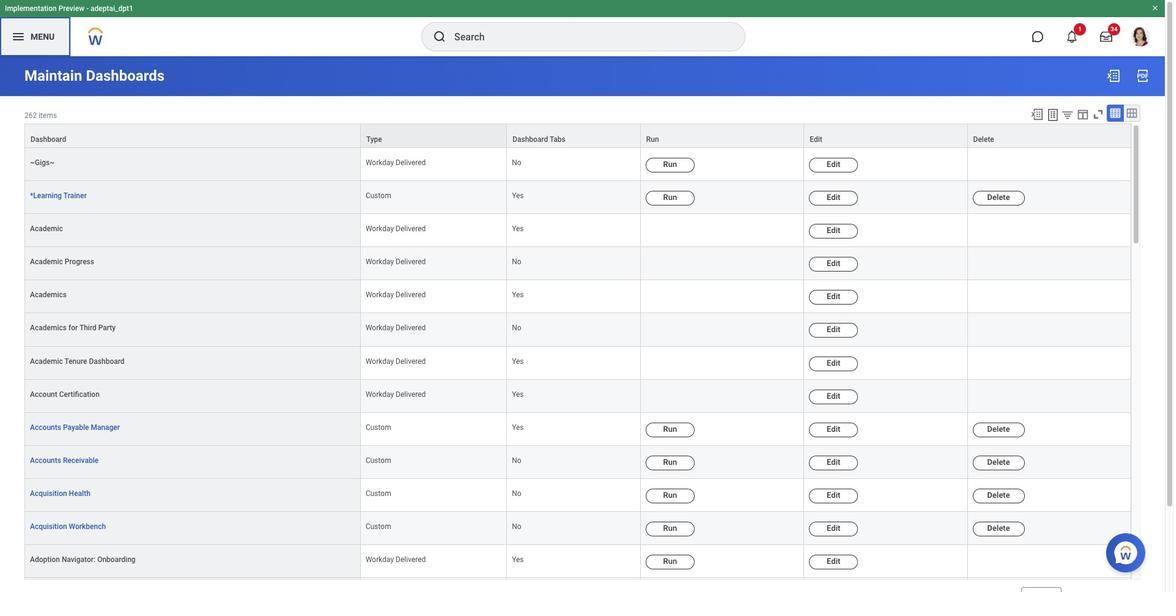 Task type: describe. For each thing, give the bounding box(es) containing it.
type button
[[361, 124, 507, 148]]

acquisition health
[[30, 489, 90, 498]]

acquisition workbench
[[30, 522, 106, 531]]

~gigs~
[[30, 159, 55, 167]]

menu banner
[[0, 0, 1166, 56]]

dashboards
[[86, 67, 165, 84]]

preview
[[59, 4, 85, 13]]

fullscreen image
[[1092, 108, 1106, 121]]

academics for third party
[[30, 324, 116, 333]]

academic for academic progress
[[30, 258, 63, 266]]

12 edit button from the top
[[810, 522, 859, 537]]

delete button for accounts receivable
[[973, 456, 1025, 470]]

3 no from the top
[[512, 324, 522, 333]]

dashboard inside the edit row
[[89, 357, 125, 366]]

7 edit button from the top
[[810, 356, 859, 371]]

maintain
[[24, 67, 82, 84]]

delivered for academics for third party
[[396, 324, 426, 333]]

row header inside maintain dashboards main content
[[24, 578, 361, 592]]

yes for academic
[[512, 225, 524, 233]]

delivered for academic
[[396, 225, 426, 233]]

*learning
[[30, 192, 62, 200]]

toolbar inside maintain dashboards main content
[[1025, 105, 1141, 124]]

workday delivered for account certification
[[366, 390, 426, 399]]

3 edit button from the top
[[810, 224, 859, 239]]

table image
[[1110, 107, 1122, 119]]

dashboard tabs button
[[507, 124, 641, 148]]

custom for acquisition workbench
[[366, 522, 391, 531]]

13 edit button from the top
[[810, 555, 859, 570]]

delete button for *learning trainer
[[973, 191, 1025, 206]]

9 edit button from the top
[[810, 423, 859, 437]]

1 edit button from the top
[[810, 158, 859, 173]]

accounts payable manager link
[[30, 423, 120, 432]]

-
[[86, 4, 89, 13]]

acquisition for acquisition workbench
[[30, 522, 67, 531]]

workday delivered for academic progress
[[366, 258, 426, 266]]

*learning trainer
[[30, 192, 87, 200]]

workday delivered for academics
[[366, 291, 426, 299]]

1 button
[[1059, 23, 1087, 50]]

7 run button from the top
[[646, 555, 695, 570]]

accounts payable manager
[[30, 423, 120, 432]]

1 no from the top
[[512, 159, 522, 167]]

adeptai_dpt1
[[91, 4, 133, 13]]

maintain dashboards main content
[[0, 56, 1166, 592]]

academic for academic tenure dashboard
[[30, 357, 63, 366]]

export to excel image
[[1031, 108, 1044, 121]]

acquisition health link
[[30, 489, 90, 498]]

5 edit row from the top
[[24, 347, 1132, 380]]

party
[[98, 324, 116, 333]]

4 no from the top
[[512, 456, 522, 465]]

2 run button from the top
[[646, 191, 695, 206]]

delivered for account certification
[[396, 390, 426, 399]]

academics for academics
[[30, 291, 67, 299]]

delivered for adoption navigator: onboarding
[[396, 556, 426, 564]]

delivered for academic tenure dashboard
[[396, 357, 426, 366]]

8 row from the top
[[24, 545, 1132, 578]]

7 row from the top
[[24, 512, 1132, 545]]

delivered for ~gigs~
[[396, 159, 426, 167]]

6 no from the top
[[512, 522, 522, 531]]

profile logan mcneil image
[[1131, 27, 1151, 49]]

delete inside popup button
[[974, 135, 995, 144]]

academic tenure dashboard
[[30, 357, 125, 366]]

notifications large image
[[1066, 31, 1079, 43]]

workday for academics for third party
[[366, 324, 394, 333]]

trainer
[[64, 192, 87, 200]]

menu button
[[0, 17, 71, 56]]

workday for adoption navigator: onboarding
[[366, 556, 394, 564]]

workday for academic tenure dashboard
[[366, 357, 394, 366]]

accounts receivable
[[30, 456, 99, 465]]

expand table image
[[1126, 107, 1139, 119]]

export to worksheets image
[[1046, 108, 1061, 122]]

pagination element
[[1070, 580, 1141, 592]]

2 no from the top
[[512, 258, 522, 266]]

5 row from the top
[[24, 446, 1132, 479]]

custom for *learning trainer
[[366, 192, 391, 200]]

workday for academic
[[366, 225, 394, 233]]

5 no from the top
[[512, 489, 522, 498]]

type
[[366, 135, 382, 144]]

3 row from the top
[[24, 181, 1132, 214]]

dashboard button
[[25, 124, 360, 148]]

click to view/edit grid preferences image
[[1077, 108, 1090, 121]]

6 run button from the top
[[646, 522, 695, 537]]

workday delivered for ~gigs~
[[366, 159, 426, 167]]

acquisition for acquisition health
[[30, 489, 67, 498]]

workday delivered for academic tenure dashboard
[[366, 357, 426, 366]]

10 edit button from the top
[[810, 456, 859, 470]]

search image
[[433, 29, 447, 44]]

receivable
[[63, 456, 99, 465]]

1 yes from the top
[[512, 192, 524, 200]]

dashboard tabs
[[513, 135, 566, 144]]

1
[[1079, 26, 1082, 32]]

adoption
[[30, 556, 60, 564]]



Task type: vqa. For each thing, say whether or not it's contained in the screenshot.
4th Edit row from the top of the Maintain Dashboards MAIN CONTENT
yes



Task type: locate. For each thing, give the bounding box(es) containing it.
delete button
[[973, 191, 1025, 206], [973, 423, 1025, 437], [973, 456, 1025, 470], [973, 489, 1025, 503], [973, 522, 1025, 537]]

accounts
[[30, 423, 61, 432], [30, 456, 61, 465]]

delivered for academic progress
[[396, 258, 426, 266]]

8 delivered from the top
[[396, 556, 426, 564]]

6 delivered from the top
[[396, 357, 426, 366]]

workday delivered for academic
[[366, 225, 426, 233]]

3 custom from the top
[[366, 456, 391, 465]]

5 workday delivered from the top
[[366, 324, 426, 333]]

0 vertical spatial academics
[[30, 291, 67, 299]]

dashboard for dashboard tabs
[[513, 135, 548, 144]]

2 yes from the top
[[512, 225, 524, 233]]

3 delete button from the top
[[973, 456, 1025, 470]]

1 workday from the top
[[366, 159, 394, 167]]

academic
[[30, 225, 63, 233], [30, 258, 63, 266], [30, 357, 63, 366]]

progress
[[65, 258, 94, 266]]

4 delivered from the top
[[396, 291, 426, 299]]

0 horizontal spatial dashboard
[[31, 135, 66, 144]]

delivered
[[396, 159, 426, 167], [396, 225, 426, 233], [396, 258, 426, 266], [396, 291, 426, 299], [396, 324, 426, 333], [396, 357, 426, 366], [396, 390, 426, 399], [396, 556, 426, 564]]

4 run button from the top
[[646, 456, 695, 470]]

accounts for accounts payable manager
[[30, 423, 61, 432]]

2 custom from the top
[[366, 423, 391, 432]]

academic left progress
[[30, 258, 63, 266]]

account certification
[[30, 390, 100, 399]]

5 custom from the top
[[366, 522, 391, 531]]

1 edit row from the top
[[24, 214, 1132, 247]]

workday delivered for adoption navigator: onboarding
[[366, 556, 426, 564]]

third
[[79, 324, 97, 333]]

5 delivered from the top
[[396, 324, 426, 333]]

2 workday delivered from the top
[[366, 225, 426, 233]]

academics left for
[[30, 324, 67, 333]]

7 workday delivered from the top
[[366, 390, 426, 399]]

adoption navigator: onboarding
[[30, 556, 136, 564]]

implementation preview -   adeptai_dpt1
[[5, 4, 133, 13]]

Search Workday  search field
[[455, 23, 720, 50]]

2 accounts from the top
[[30, 456, 61, 465]]

yes
[[512, 192, 524, 200], [512, 225, 524, 233], [512, 291, 524, 299], [512, 357, 524, 366], [512, 390, 524, 399], [512, 423, 524, 432], [512, 556, 524, 564]]

manager
[[91, 423, 120, 432]]

workbench
[[69, 522, 106, 531]]

accounts left receivable
[[30, 456, 61, 465]]

262 items
[[24, 111, 57, 120]]

1 run button from the top
[[646, 158, 695, 173]]

2 acquisition from the top
[[30, 522, 67, 531]]

8 workday delivered from the top
[[366, 556, 426, 564]]

5 edit button from the top
[[810, 290, 859, 305]]

acquisition workbench link
[[30, 522, 106, 531]]

view printable version (pdf) image
[[1136, 69, 1151, 83]]

edit row
[[24, 214, 1132, 247], [24, 247, 1132, 280], [24, 280, 1132, 314], [24, 314, 1132, 347], [24, 347, 1132, 380], [24, 380, 1132, 413]]

workday for academics
[[366, 291, 394, 299]]

1 acquisition from the top
[[30, 489, 67, 498]]

6 workday delivered from the top
[[366, 357, 426, 366]]

dashboard for dashboard
[[31, 135, 66, 144]]

dashboard
[[31, 135, 66, 144], [513, 135, 548, 144], [89, 357, 125, 366]]

1 delivered from the top
[[396, 159, 426, 167]]

custom for acquisition health
[[366, 489, 391, 498]]

for
[[68, 324, 78, 333]]

2 horizontal spatial dashboard
[[513, 135, 548, 144]]

6 edit button from the top
[[810, 323, 859, 338]]

workday delivered for academics for third party
[[366, 324, 426, 333]]

row
[[24, 124, 1132, 148], [24, 148, 1132, 181], [24, 181, 1132, 214], [24, 413, 1132, 446], [24, 446, 1132, 479], [24, 479, 1132, 512], [24, 512, 1132, 545], [24, 545, 1132, 578], [24, 578, 1132, 592]]

2 vertical spatial academic
[[30, 357, 63, 366]]

5 delete button from the top
[[973, 522, 1025, 537]]

dashboard right tenure
[[89, 357, 125, 366]]

1 custom from the top
[[366, 192, 391, 200]]

34
[[1111, 26, 1118, 32]]

payable
[[63, 423, 89, 432]]

6 workday from the top
[[366, 357, 394, 366]]

academic down *learning
[[30, 225, 63, 233]]

7 workday from the top
[[366, 390, 394, 399]]

acquisition up adoption
[[30, 522, 67, 531]]

export to excel image
[[1107, 69, 1122, 83]]

workday for academic progress
[[366, 258, 394, 266]]

maintain dashboards
[[24, 67, 165, 84]]

justify image
[[11, 29, 26, 44]]

dashboard left "tabs"
[[513, 135, 548, 144]]

delete
[[974, 135, 995, 144], [988, 193, 1011, 202], [988, 424, 1011, 434], [988, 458, 1011, 467], [988, 491, 1011, 500], [988, 524, 1011, 533]]

3 edit row from the top
[[24, 280, 1132, 314]]

implementation
[[5, 4, 57, 13]]

0 vertical spatial academic
[[30, 225, 63, 233]]

262
[[24, 111, 37, 120]]

workday delivered
[[366, 159, 426, 167], [366, 225, 426, 233], [366, 258, 426, 266], [366, 291, 426, 299], [366, 324, 426, 333], [366, 357, 426, 366], [366, 390, 426, 399], [366, 556, 426, 564]]

accounts for accounts receivable
[[30, 456, 61, 465]]

1 academic from the top
[[30, 225, 63, 233]]

onboarding
[[97, 556, 136, 564]]

1 vertical spatial accounts
[[30, 456, 61, 465]]

0 vertical spatial acquisition
[[30, 489, 67, 498]]

yes for account certification
[[512, 390, 524, 399]]

menu
[[31, 32, 55, 41]]

2 edit button from the top
[[810, 191, 859, 206]]

11 edit button from the top
[[810, 489, 859, 503]]

acquisition left health
[[30, 489, 67, 498]]

1 vertical spatial acquisition
[[30, 522, 67, 531]]

delete button
[[968, 124, 1131, 148]]

toolbar
[[1025, 105, 1141, 124]]

edit button
[[810, 158, 859, 173], [810, 191, 859, 206], [810, 224, 859, 239], [810, 257, 859, 272], [810, 290, 859, 305], [810, 323, 859, 338], [810, 356, 859, 371], [810, 390, 859, 404], [810, 423, 859, 437], [810, 456, 859, 470], [810, 489, 859, 503], [810, 522, 859, 537], [810, 555, 859, 570]]

run
[[647, 135, 659, 144], [664, 160, 677, 169], [664, 193, 677, 202], [664, 424, 677, 434], [664, 458, 677, 467], [664, 491, 677, 500], [664, 524, 677, 533], [664, 557, 677, 566]]

*learning trainer link
[[30, 192, 87, 200]]

4 workday delivered from the top
[[366, 291, 426, 299]]

1 vertical spatial academics
[[30, 324, 67, 333]]

edit inside popup button
[[810, 135, 823, 144]]

1 accounts from the top
[[30, 423, 61, 432]]

health
[[69, 489, 90, 498]]

4 edit row from the top
[[24, 314, 1132, 347]]

1 vertical spatial academic
[[30, 258, 63, 266]]

no
[[512, 159, 522, 167], [512, 258, 522, 266], [512, 324, 522, 333], [512, 456, 522, 465], [512, 489, 522, 498], [512, 522, 522, 531]]

cell
[[968, 148, 1132, 181], [641, 214, 805, 247], [968, 214, 1132, 247], [641, 247, 805, 280], [968, 247, 1132, 280], [641, 280, 805, 314], [968, 280, 1132, 314], [641, 314, 805, 347], [968, 314, 1132, 347], [641, 347, 805, 380], [968, 347, 1132, 380], [641, 380, 805, 413], [968, 380, 1132, 413], [968, 545, 1132, 578], [361, 578, 507, 592], [507, 578, 641, 592], [641, 578, 805, 592], [805, 578, 968, 592], [968, 578, 1132, 592]]

dashboard inside dashboard popup button
[[31, 135, 66, 144]]

1 workday delivered from the top
[[366, 159, 426, 167]]

1 delete button from the top
[[973, 191, 1025, 206]]

1 horizontal spatial dashboard
[[89, 357, 125, 366]]

yes for adoption navigator: onboarding
[[512, 556, 524, 564]]

academics
[[30, 291, 67, 299], [30, 324, 67, 333]]

workday for account certification
[[366, 390, 394, 399]]

run inside popup button
[[647, 135, 659, 144]]

8 edit button from the top
[[810, 390, 859, 404]]

9 row from the top
[[24, 578, 1132, 592]]

3 run button from the top
[[646, 423, 695, 437]]

custom for accounts payable manager
[[366, 423, 391, 432]]

run button
[[646, 158, 695, 173], [646, 191, 695, 206], [646, 423, 695, 437], [646, 456, 695, 470], [646, 489, 695, 503], [646, 522, 695, 537], [646, 555, 695, 570]]

6 yes from the top
[[512, 423, 524, 432]]

4 row from the top
[[24, 413, 1132, 446]]

0 vertical spatial accounts
[[30, 423, 61, 432]]

3 workday from the top
[[366, 258, 394, 266]]

2 workday from the top
[[366, 225, 394, 233]]

dashboard inside dashboard tabs popup button
[[513, 135, 548, 144]]

tabs
[[550, 135, 566, 144]]

account
[[30, 390, 57, 399]]

4 workday from the top
[[366, 291, 394, 299]]

custom
[[366, 192, 391, 200], [366, 423, 391, 432], [366, 456, 391, 465], [366, 489, 391, 498], [366, 522, 391, 531]]

4 yes from the top
[[512, 357, 524, 366]]

workday
[[366, 159, 394, 167], [366, 225, 394, 233], [366, 258, 394, 266], [366, 291, 394, 299], [366, 324, 394, 333], [366, 357, 394, 366], [366, 390, 394, 399], [366, 556, 394, 564]]

workday for ~gigs~
[[366, 159, 394, 167]]

certification
[[59, 390, 100, 399]]

4 delete button from the top
[[973, 489, 1025, 503]]

run button
[[641, 124, 804, 148]]

navigator:
[[62, 556, 96, 564]]

8 workday from the top
[[366, 556, 394, 564]]

row header
[[24, 578, 361, 592]]

1 academics from the top
[[30, 291, 67, 299]]

3 academic from the top
[[30, 357, 63, 366]]

2 academics from the top
[[30, 324, 67, 333]]

3 yes from the top
[[512, 291, 524, 299]]

accounts receivable link
[[30, 456, 99, 465]]

5 yes from the top
[[512, 390, 524, 399]]

dashboard down items at the top of the page
[[31, 135, 66, 144]]

2 edit row from the top
[[24, 247, 1132, 280]]

7 delivered from the top
[[396, 390, 426, 399]]

5 workday from the top
[[366, 324, 394, 333]]

delete button for acquisition workbench
[[973, 522, 1025, 537]]

yes for academics
[[512, 291, 524, 299]]

inbox large image
[[1101, 31, 1113, 43]]

2 delete button from the top
[[973, 423, 1025, 437]]

academics for academics for third party
[[30, 324, 67, 333]]

academic for academic
[[30, 225, 63, 233]]

edit
[[810, 135, 823, 144], [827, 160, 841, 169], [827, 193, 841, 202], [827, 226, 841, 235], [827, 259, 841, 268], [827, 292, 841, 301], [827, 325, 841, 334], [827, 358, 841, 367], [827, 391, 841, 401], [827, 424, 841, 434], [827, 458, 841, 467], [827, 491, 841, 500], [827, 524, 841, 533], [827, 557, 841, 566]]

accounts left payable
[[30, 423, 61, 432]]

2 delivered from the top
[[396, 225, 426, 233]]

tenure
[[64, 357, 87, 366]]

6 edit row from the top
[[24, 380, 1132, 413]]

close environment banner image
[[1152, 4, 1159, 12]]

edit button
[[805, 124, 968, 148]]

select to filter grid data image
[[1062, 108, 1075, 121]]

34 button
[[1093, 23, 1121, 50]]

row containing dashboard
[[24, 124, 1132, 148]]

4 custom from the top
[[366, 489, 391, 498]]

2 academic from the top
[[30, 258, 63, 266]]

1 row from the top
[[24, 124, 1132, 148]]

5 run button from the top
[[646, 489, 695, 503]]

7 yes from the top
[[512, 556, 524, 564]]

acquisition
[[30, 489, 67, 498], [30, 522, 67, 531]]

3 workday delivered from the top
[[366, 258, 426, 266]]

yes for academic tenure dashboard
[[512, 357, 524, 366]]

4 edit button from the top
[[810, 257, 859, 272]]

2 row from the top
[[24, 148, 1132, 181]]

items
[[39, 111, 57, 120]]

delivered for academics
[[396, 291, 426, 299]]

academic progress
[[30, 258, 94, 266]]

3 delivered from the top
[[396, 258, 426, 266]]

academics down academic progress
[[30, 291, 67, 299]]

academic left tenure
[[30, 357, 63, 366]]

6 row from the top
[[24, 479, 1132, 512]]

custom for accounts receivable
[[366, 456, 391, 465]]



